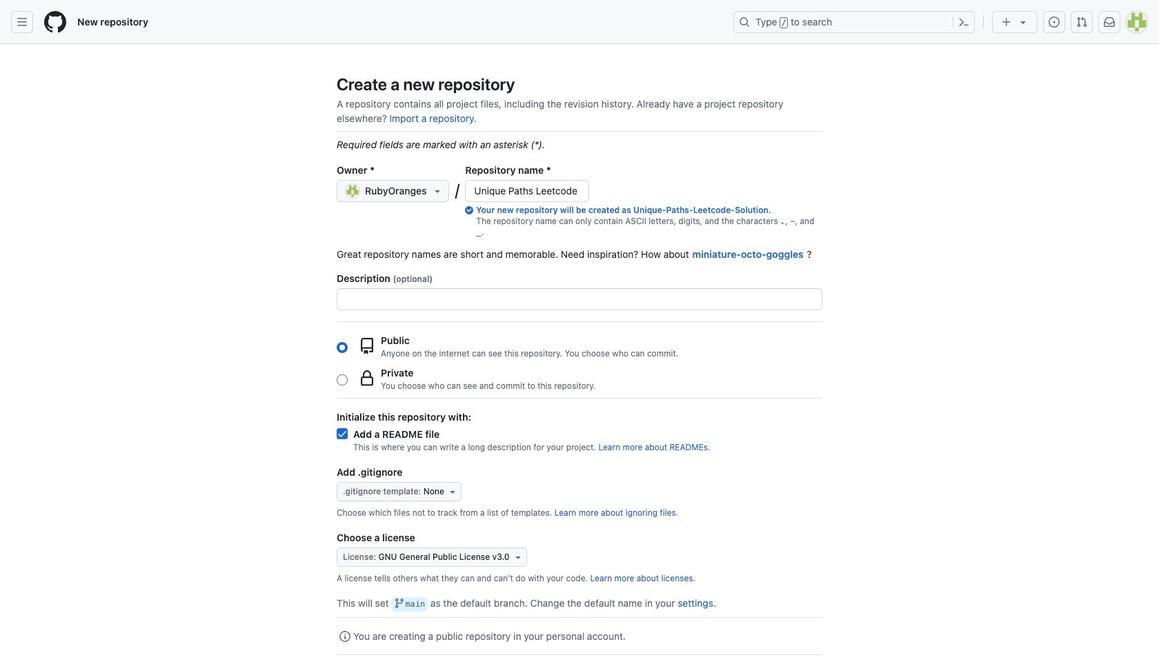 Task type: describe. For each thing, give the bounding box(es) containing it.
Description text field
[[337, 289, 822, 310]]

issue opened image
[[1049, 17, 1060, 28]]

check circle fill image
[[465, 206, 474, 215]]

homepage image
[[44, 11, 66, 33]]

repo image
[[359, 338, 375, 354]]



Task type: locate. For each thing, give the bounding box(es) containing it.
lock image
[[359, 370, 375, 387]]

triangle down image
[[1018, 17, 1029, 28], [432, 186, 443, 197], [447, 487, 458, 498], [512, 552, 523, 563]]

git branch image
[[394, 598, 405, 609]]

git pull request image
[[1077, 17, 1088, 28]]

command palette image
[[959, 17, 970, 28]]

plus image
[[1001, 17, 1012, 28]]

sc 9kayk9 0 image
[[340, 632, 351, 643]]

None text field
[[466, 181, 589, 202]]

None radio
[[337, 342, 348, 353], [337, 374, 348, 385], [337, 342, 348, 353], [337, 374, 348, 385]]

None checkbox
[[337, 429, 348, 440]]

notifications image
[[1104, 17, 1115, 28]]



Task type: vqa. For each thing, say whether or not it's contained in the screenshot.
Jan
no



